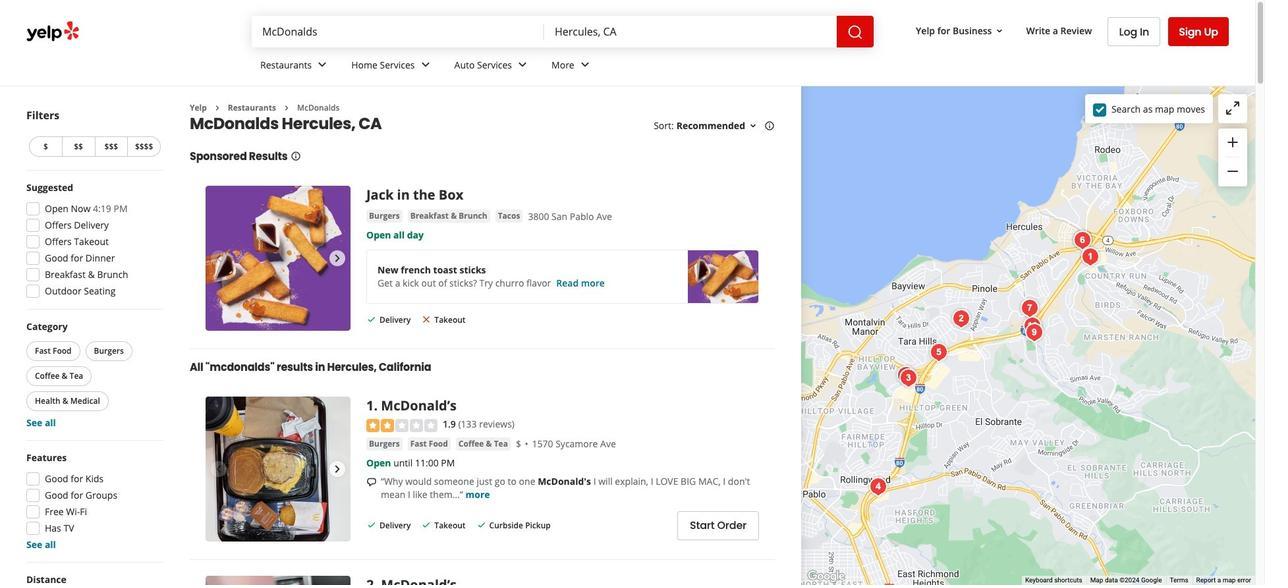 Task type: vqa. For each thing, say whether or not it's contained in the screenshot.
the right Tours
no



Task type: locate. For each thing, give the bounding box(es) containing it.
1 vertical spatial 16 chevron down v2 image
[[748, 121, 758, 131]]

1 24 chevron down v2 image from the left
[[314, 57, 330, 73]]

2 horizontal spatial 24 chevron down v2 image
[[577, 57, 593, 73]]

0 vertical spatial slideshow element
[[206, 186, 351, 331]]

1 horizontal spatial 16 chevron down v2 image
[[995, 26, 1005, 36]]

1 none field from the left
[[252, 16, 544, 47]]

None search field
[[252, 16, 874, 47]]

2 horizontal spatial mcdonald's image
[[1077, 243, 1103, 270]]

group
[[1218, 128, 1247, 186], [22, 181, 163, 302], [24, 320, 163, 430], [22, 451, 163, 551]]

0 horizontal spatial 16 checkmark v2 image
[[366, 314, 377, 325]]

0 vertical spatial 16 chevron down v2 image
[[995, 26, 1005, 36]]

1 vertical spatial 16 info v2 image
[[290, 151, 301, 162]]

previous image
[[211, 251, 227, 266]]

2 vertical spatial mcdonald's image
[[895, 365, 921, 391]]

jack in the box image
[[1069, 227, 1095, 253], [1069, 227, 1095, 253]]

previous image
[[211, 461, 227, 477]]

2 24 chevron down v2 image from the left
[[515, 57, 530, 73]]

1 vertical spatial mcdonald's image
[[948, 305, 974, 332]]

search image
[[847, 24, 863, 40]]

2 next image from the top
[[329, 461, 345, 477]]

1 horizontal spatial mcdonald's image
[[948, 305, 974, 332]]

0 vertical spatial next image
[[329, 251, 345, 266]]

0 horizontal spatial 24 chevron down v2 image
[[314, 57, 330, 73]]

map region
[[801, 86, 1255, 585]]

None field
[[252, 16, 544, 47], [544, 16, 837, 47]]

16 close v2 image
[[421, 314, 432, 325]]

1 horizontal spatial 24 chevron down v2 image
[[515, 57, 530, 73]]

mcdonald's image
[[1077, 243, 1103, 270], [948, 305, 974, 332], [895, 365, 921, 391]]

none field things to do, nail salons, plumbers
[[252, 16, 544, 47]]

0 horizontal spatial 16 info v2 image
[[290, 151, 301, 162]]

business categories element
[[250, 47, 1229, 86]]

24 chevron down v2 image
[[314, 57, 330, 73], [515, 57, 530, 73], [577, 57, 593, 73]]

16 info v2 image
[[764, 121, 775, 131], [290, 151, 301, 162]]

1 next image from the top
[[329, 251, 345, 266]]

2 none field from the left
[[544, 16, 837, 47]]

1 horizontal spatial 16 info v2 image
[[764, 121, 775, 131]]

google image
[[804, 568, 848, 585]]

1 vertical spatial next image
[[329, 461, 345, 477]]

16 chevron right v2 image
[[281, 103, 292, 113]]

16 checkmark v2 image
[[366, 520, 377, 530]]

next image for first slideshow element
[[329, 251, 345, 266]]

16 checkmark v2 image
[[366, 314, 377, 325], [421, 520, 432, 530], [476, 520, 487, 530]]

slideshow element
[[206, 186, 351, 331], [206, 397, 351, 542]]

0 vertical spatial 16 info v2 image
[[764, 121, 775, 131]]

0 horizontal spatial mcdonald's image
[[895, 365, 921, 391]]

1 vertical spatial slideshow element
[[206, 397, 351, 542]]

next image
[[329, 251, 345, 266], [329, 461, 345, 477]]

16 chevron down v2 image
[[995, 26, 1005, 36], [748, 121, 758, 131]]



Task type: describe. For each thing, give the bounding box(es) containing it.
16 speech v2 image
[[366, 477, 377, 487]]

zoom in image
[[1225, 134, 1241, 150]]

1 slideshow element from the top
[[206, 186, 351, 331]]

0 vertical spatial mcdonald's image
[[1077, 243, 1103, 270]]

expand map image
[[1225, 100, 1241, 116]]

zoom out image
[[1225, 164, 1241, 179]]

ihop image
[[892, 362, 919, 388]]

2 horizontal spatial 16 checkmark v2 image
[[476, 520, 487, 530]]

in-n-out burger image
[[925, 339, 952, 365]]

3 24 chevron down v2 image from the left
[[577, 57, 593, 73]]

24 chevron down v2 image
[[417, 57, 433, 73]]

mcdonald's image
[[865, 473, 891, 500]]

16 chevron right v2 image
[[212, 103, 223, 113]]

1.9 star rating image
[[366, 419, 437, 432]]

none field address, neighborhood, city, state or zip
[[544, 16, 837, 47]]

things to do, nail salons, plumbers text field
[[252, 16, 544, 47]]

five guys image
[[1019, 313, 1045, 339]]

address, neighborhood, city, state or zip text field
[[544, 16, 837, 47]]

the original red onion image
[[1021, 319, 1047, 346]]

1 horizontal spatial 16 checkmark v2 image
[[421, 520, 432, 530]]

2 slideshow element from the top
[[206, 397, 351, 542]]

next image for 1st slideshow element from the bottom
[[329, 461, 345, 477]]

the habit burger grill image
[[1016, 295, 1043, 321]]

0 horizontal spatial 16 chevron down v2 image
[[748, 121, 758, 131]]



